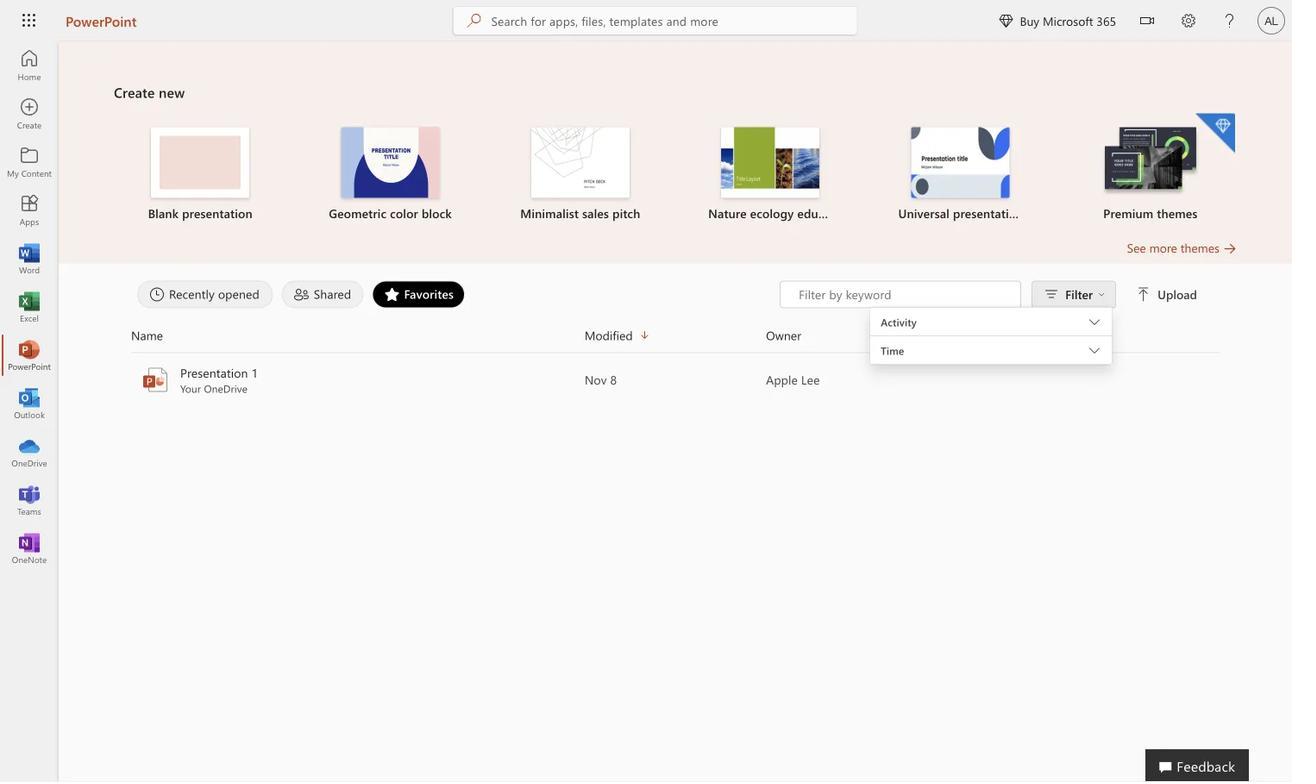 Task type: locate. For each thing, give the bounding box(es) containing it.
1 horizontal spatial presentation
[[953, 205, 1023, 221]]

 buy microsoft 365
[[999, 13, 1116, 28]]

opened
[[218, 286, 259, 302]]

themes up see more themes
[[1157, 205, 1198, 221]]

0 vertical spatial powerpoint image
[[21, 347, 38, 364]]

 upload
[[1137, 286, 1197, 302]]

shared element
[[282, 281, 364, 308]]

row inside the create new main content
[[131, 326, 1220, 353]]

1 vertical spatial themes
[[1181, 240, 1220, 256]]

1 horizontal spatial powerpoint image
[[141, 366, 169, 394]]

universal presentation element
[[876, 127, 1045, 222]]

row
[[131, 326, 1220, 353]]

1 presentation from the left
[[182, 205, 253, 221]]

0 horizontal spatial presentation
[[182, 205, 253, 221]]

presentation 1 your onedrive
[[180, 365, 258, 395]]

time
[[881, 344, 904, 358]]

feedback
[[1177, 756, 1235, 775]]

minimalist sales pitch image
[[531, 127, 630, 198]]

0 horizontal spatial activity
[[881, 315, 917, 329]]

geometric
[[329, 205, 387, 221]]

shared
[[314, 286, 351, 302]]

filter
[[1065, 286, 1093, 302]]

see more themes button
[[1127, 239, 1237, 257]]

apple lee
[[766, 372, 820, 388]]

list containing blank presentation
[[114, 112, 1237, 239]]

presentation for blank presentation
[[182, 205, 253, 221]]

themes
[[1157, 205, 1198, 221], [1181, 240, 1220, 256]]

tab list containing recently opened
[[133, 281, 780, 308]]

onenote image
[[21, 540, 38, 557]]

1 vertical spatial powerpoint image
[[141, 366, 169, 394]]

powerpoint banner
[[0, 0, 1292, 44]]

nature ecology education photo presentation element
[[686, 127, 855, 222]]

blank presentation element
[[116, 127, 285, 222]]


[[1098, 291, 1105, 298]]

word image
[[21, 250, 38, 267]]

menu
[[870, 307, 1112, 308]]


[[1140, 14, 1154, 28]]

presentation
[[180, 365, 248, 381]]


[[999, 14, 1013, 28]]

themes inside 'list'
[[1157, 205, 1198, 221]]

see
[[1127, 240, 1146, 256]]

buy
[[1020, 13, 1039, 28]]

menu inside displaying 1 out of 9 files. status
[[870, 307, 1112, 308]]

list
[[114, 112, 1237, 239]]

themes inside button
[[1181, 240, 1220, 256]]

Search box. Suggestions appear as you type. search field
[[491, 7, 857, 35]]

row containing name
[[131, 326, 1220, 353]]

onedrive image
[[21, 443, 38, 461]]

navigation
[[0, 41, 59, 573]]

apple
[[766, 372, 798, 388]]

create new main content
[[59, 41, 1292, 403]]

presentation down universal presentation image
[[953, 205, 1023, 221]]

owner button
[[766, 326, 948, 345]]

geometric color block element
[[306, 127, 475, 222]]

sales
[[582, 205, 609, 221]]

universal
[[898, 205, 950, 221]]

presentation
[[182, 205, 253, 221], [953, 205, 1023, 221]]

powerpoint image left your
[[141, 366, 169, 394]]

activity inside column header
[[948, 327, 987, 343]]

list inside the create new main content
[[114, 112, 1237, 239]]

name presentation 1 cell
[[131, 364, 585, 395]]

0 vertical spatial themes
[[1157, 205, 1198, 221]]

tab list inside the create new main content
[[133, 281, 780, 308]]

presentation inside 'element'
[[182, 205, 253, 221]]

powerpoint image
[[21, 347, 38, 364], [141, 366, 169, 394]]

1 horizontal spatial activity
[[948, 327, 987, 343]]

powerpoint image up the 'outlook' icon
[[21, 347, 38, 364]]

2 presentation from the left
[[953, 205, 1023, 221]]

geometric color block
[[329, 205, 452, 221]]

more
[[1149, 240, 1177, 256]]

activity
[[881, 315, 917, 329], [948, 327, 987, 343]]

1
[[251, 365, 258, 381]]

premium themes
[[1103, 205, 1198, 221]]

name
[[131, 327, 163, 343]]

block
[[422, 205, 452, 221]]

tab list
[[133, 281, 780, 308]]

themes right 'more'
[[1181, 240, 1220, 256]]

 button
[[1127, 0, 1168, 44]]

None search field
[[453, 7, 857, 35]]

Filter by keyword text field
[[797, 286, 1012, 303]]

8
[[610, 372, 617, 388]]

recently
[[169, 286, 215, 302]]

geometric color block image
[[341, 127, 439, 198]]

0 horizontal spatial powerpoint image
[[21, 347, 38, 364]]

create image
[[21, 105, 38, 122]]

presentation right blank
[[182, 205, 253, 221]]



Task type: describe. For each thing, give the bounding box(es) containing it.
recently opened element
[[137, 281, 273, 308]]

premium themes element
[[1066, 113, 1235, 222]]

create new
[[114, 83, 185, 101]]

minimalist sales pitch
[[520, 205, 640, 221]]

modified button
[[585, 326, 766, 345]]

powerpoint image inside name presentation 1 'cell'
[[141, 366, 169, 394]]

modified
[[585, 327, 633, 343]]

lee
[[801, 372, 820, 388]]

nov
[[585, 372, 607, 388]]

apps image
[[21, 202, 38, 219]]

universal presentation image
[[911, 127, 1010, 198]]

favorites
[[404, 286, 454, 302]]

minimalist
[[520, 205, 579, 221]]

none search field inside the "powerpoint" 'banner'
[[453, 7, 857, 35]]

outlook image
[[21, 395, 38, 412]]

microsoft
[[1043, 13, 1093, 28]]

premium templates diamond image
[[1196, 113, 1235, 153]]

create
[[114, 83, 155, 101]]

favorites tab
[[368, 281, 469, 308]]

activity, column 4 of 4 column header
[[948, 326, 1220, 345]]

see more themes
[[1127, 240, 1220, 256]]

nov 8
[[585, 372, 617, 388]]

displaying 1 out of 9 files. status
[[780, 281, 1201, 368]]

blank presentation
[[148, 205, 253, 221]]

new
[[159, 83, 185, 101]]

nature ecology education photo presentation image
[[721, 127, 820, 198]]

favorites element
[[372, 281, 465, 308]]

al
[[1265, 14, 1278, 27]]

minimalist sales pitch element
[[496, 127, 665, 222]]

activity inside displaying 1 out of 9 files. status
[[881, 315, 917, 329]]

home image
[[21, 57, 38, 74]]

owner
[[766, 327, 801, 343]]

recently opened tab
[[133, 281, 278, 308]]

premium themes image
[[1101, 127, 1200, 196]]

filter 
[[1065, 286, 1105, 302]]

shared tab
[[278, 281, 368, 308]]

onedrive
[[204, 382, 248, 395]]

pitch
[[612, 205, 640, 221]]

universal presentation
[[898, 205, 1023, 221]]

name button
[[131, 326, 585, 345]]

powerpoint
[[66, 11, 137, 30]]

365
[[1097, 13, 1116, 28]]

presentation for universal presentation
[[953, 205, 1023, 221]]

your
[[180, 382, 201, 395]]

teams image
[[21, 492, 38, 509]]

my content image
[[21, 154, 38, 171]]

blank
[[148, 205, 179, 221]]

recently opened
[[169, 286, 259, 302]]

excel image
[[21, 298, 38, 316]]


[[1137, 288, 1151, 301]]

premium
[[1103, 205, 1154, 221]]

color
[[390, 205, 418, 221]]

upload
[[1158, 286, 1197, 302]]

feedback button
[[1146, 750, 1249, 782]]

al button
[[1251, 0, 1292, 41]]



Task type: vqa. For each thing, say whether or not it's contained in the screenshot.
topmost DESIGN
no



